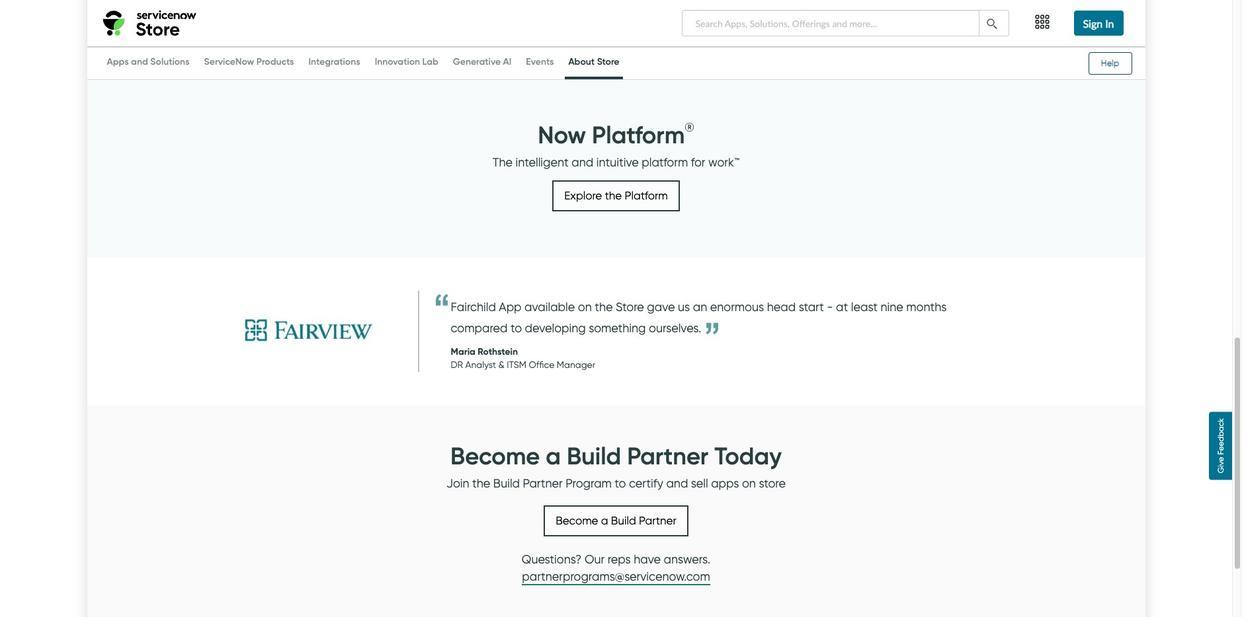 Task type: locate. For each thing, give the bounding box(es) containing it.
partner down certify
[[639, 515, 677, 528]]

1 vertical spatial a
[[601, 515, 608, 528]]

0 vertical spatial partner
[[627, 442, 709, 472]]

store
[[597, 56, 620, 67], [616, 300, 644, 315]]

at
[[836, 300, 848, 315]]

become a build partner
[[556, 515, 677, 528]]

0 horizontal spatial become
[[451, 442, 540, 472]]

store inside fairchild app available on the store gave us an enormous head start - at least nine months compared to developing something ourselves.
[[616, 300, 644, 315]]

2 horizontal spatial and
[[667, 477, 688, 491]]

store up something
[[616, 300, 644, 315]]

1 horizontal spatial become
[[556, 515, 598, 528]]

servicenow products
[[204, 56, 294, 67]]

tab list containing apps and solutions
[[100, 49, 626, 79]]

compared
[[451, 322, 508, 336]]

become for become a build partner
[[556, 515, 598, 528]]

months
[[907, 300, 947, 315]]

ai
[[503, 56, 512, 67]]

nine
[[881, 300, 904, 315]]

build up program
[[567, 442, 621, 472]]

generative ai link
[[450, 56, 515, 77]]

sign in menu item
[[1066, 0, 1132, 46]]

in
[[1106, 17, 1115, 30]]

build right join
[[493, 477, 520, 491]]

1 vertical spatial platform
[[625, 189, 668, 203]]

platform up intuitive
[[592, 120, 685, 150]]

1 vertical spatial and
[[572, 155, 594, 170]]

2 vertical spatial build
[[611, 515, 636, 528]]

solutions
[[150, 56, 190, 67]]

an
[[693, 300, 707, 315]]

0 vertical spatial the
[[605, 189, 622, 203]]

a for become a build partner today join the build partner program to certify and sell apps on store
[[546, 442, 561, 472]]

sign in
[[1083, 17, 1115, 30]]

a
[[546, 442, 561, 472], [601, 515, 608, 528]]

0 vertical spatial build
[[567, 442, 621, 472]]

platform
[[592, 120, 685, 150], [625, 189, 668, 203]]

0 horizontal spatial to
[[511, 322, 522, 336]]

the
[[605, 189, 622, 203], [595, 300, 613, 315], [472, 477, 490, 491]]

sign in button
[[1074, 11, 1124, 36]]

partner
[[627, 442, 709, 472], [523, 477, 563, 491], [639, 515, 677, 528]]

build up reps
[[611, 515, 636, 528]]

the right join
[[472, 477, 490, 491]]

become inside become a build partner today join the build partner program to certify and sell apps on store
[[451, 442, 540, 472]]

rothstein
[[478, 346, 518, 358]]

platform down the platform
[[625, 189, 668, 203]]

1 vertical spatial the
[[595, 300, 613, 315]]

2 vertical spatial the
[[472, 477, 490, 491]]

on left 'store'
[[742, 477, 756, 491]]

-
[[827, 300, 833, 315]]

0 vertical spatial on
[[578, 300, 592, 315]]

platform
[[642, 155, 688, 170]]

on
[[578, 300, 592, 315], [742, 477, 756, 491]]

about store link
[[565, 56, 623, 79]]

the intelligent and intuitive platform for work™
[[493, 155, 740, 170]]

on inside fairchild app available on the store gave us an enormous head start - at least nine months compared to developing something ourselves.
[[578, 300, 592, 315]]

1 vertical spatial become
[[556, 515, 598, 528]]

the up something
[[595, 300, 613, 315]]

intelligent
[[516, 155, 569, 170]]

and right apps
[[131, 56, 148, 67]]

0 vertical spatial become
[[451, 442, 540, 472]]

become up join
[[451, 442, 540, 472]]

1 vertical spatial to
[[615, 477, 626, 491]]

and up explore
[[572, 155, 594, 170]]

reps
[[608, 553, 631, 568]]

become
[[451, 442, 540, 472], [556, 515, 598, 528]]

maria
[[451, 346, 476, 358]]

build
[[567, 442, 621, 472], [493, 477, 520, 491], [611, 515, 636, 528]]

0 horizontal spatial and
[[131, 56, 148, 67]]

innovation
[[375, 56, 420, 67]]

Search Apps search field
[[682, 10, 980, 36]]

1 horizontal spatial a
[[601, 515, 608, 528]]

1 vertical spatial partner
[[523, 477, 563, 491]]

become down program
[[556, 515, 598, 528]]

2 vertical spatial partner
[[639, 515, 677, 528]]

to
[[511, 322, 522, 336], [615, 477, 626, 491]]

1 vertical spatial build
[[493, 477, 520, 491]]

1 vertical spatial store
[[616, 300, 644, 315]]

0 vertical spatial a
[[546, 442, 561, 472]]

explore the platform link
[[553, 181, 680, 212]]

events
[[526, 56, 554, 67]]

integrations link
[[305, 56, 364, 77]]

available
[[525, 300, 575, 315]]

the right explore
[[605, 189, 622, 203]]

partner left program
[[523, 477, 563, 491]]

apps and solutions
[[107, 56, 190, 67]]

become a build partner link
[[544, 506, 689, 537]]

0 vertical spatial to
[[511, 322, 522, 336]]

on inside become a build partner today join the build partner program to certify and sell apps on store
[[742, 477, 756, 491]]

0 horizontal spatial on
[[578, 300, 592, 315]]

tab list
[[100, 49, 626, 79]]

and
[[131, 56, 148, 67], [572, 155, 594, 170], [667, 477, 688, 491]]

us
[[678, 300, 690, 315]]

on right available
[[578, 300, 592, 315]]

2 vertical spatial and
[[667, 477, 688, 491]]

servicenow store home image
[[100, 7, 204, 40]]

a inside become a build partner today join the build partner program to certify and sell apps on store
[[546, 442, 561, 472]]

1 horizontal spatial and
[[572, 155, 594, 170]]

to inside fairchild app available on the store gave us an enormous head start - at least nine months compared to developing something ourselves.
[[511, 322, 522, 336]]

store right the about
[[597, 56, 620, 67]]

to left certify
[[615, 477, 626, 491]]

1 vertical spatial on
[[742, 477, 756, 491]]

0 horizontal spatial a
[[546, 442, 561, 472]]

a for become a build partner
[[601, 515, 608, 528]]

to down app
[[511, 322, 522, 336]]

partner up certify
[[627, 442, 709, 472]]

partnerprograms@servicenow.com
[[522, 570, 710, 585]]

and left sell
[[667, 477, 688, 491]]

office
[[529, 360, 555, 371]]

1 horizontal spatial to
[[615, 477, 626, 491]]

store
[[759, 477, 786, 491]]

0 vertical spatial and
[[131, 56, 148, 67]]

apps and solutions link
[[104, 56, 193, 77]]

1 horizontal spatial on
[[742, 477, 756, 491]]



Task type: vqa. For each thing, say whether or not it's contained in the screenshot.
Activities inside "Adobe Sign Activities for PAD Collect electronic signatures via Adobe Sign during a Playbook run with this out-of-the-box Process Automation Designer (PAD) content that leverages the Adobe Sign spoke."
no



Task type: describe. For each thing, give the bounding box(es) containing it.
about store
[[569, 56, 620, 67]]

now
[[538, 120, 586, 150]]

about
[[569, 56, 595, 67]]

explore
[[565, 189, 602, 203]]

&
[[499, 360, 505, 371]]

join
[[447, 477, 469, 491]]

gave
[[647, 300, 675, 315]]

program
[[566, 477, 612, 491]]

the inside become a build partner today join the build partner program to certify and sell apps on store
[[472, 477, 490, 491]]

the
[[493, 155, 513, 170]]

apps
[[107, 56, 129, 67]]

lab
[[423, 56, 439, 67]]

maria rothstein dr analyst & itsm office manager
[[451, 346, 596, 371]]

analyst
[[466, 360, 496, 371]]

generative
[[453, 56, 501, 67]]

intuitive
[[597, 155, 639, 170]]

servicenow products link
[[201, 56, 297, 77]]

for
[[691, 155, 706, 170]]

start
[[799, 300, 824, 315]]

least
[[851, 300, 878, 315]]

something
[[589, 322, 646, 336]]

now platform ®
[[538, 120, 695, 150]]

our
[[585, 553, 605, 568]]

enormous
[[710, 300, 764, 315]]

partner for become a build partner
[[639, 515, 677, 528]]

manager
[[557, 360, 596, 371]]

and inside apps and solutions link
[[131, 56, 148, 67]]

fairchild app available on the store gave us an enormous head start - at least nine months compared to developing something ourselves.
[[451, 300, 947, 336]]

apps
[[711, 477, 739, 491]]

explore the platform
[[565, 189, 668, 203]]

search image
[[987, 16, 998, 29]]

questions? our reps have answers. partnerprograms@servicenow.com
[[522, 553, 711, 585]]

®
[[685, 120, 695, 135]]

events link
[[523, 56, 557, 77]]

partner for become a build partner today join the build partner program to certify and sell apps on store
[[627, 442, 709, 472]]

certify
[[629, 477, 664, 491]]

0 vertical spatial store
[[597, 56, 620, 67]]

build for become a build partner today join the build partner program to certify and sell apps on store
[[567, 442, 621, 472]]

become a build partner today join the build partner program to certify and sell apps on store
[[447, 442, 786, 491]]

innovation lab link
[[372, 56, 442, 77]]

sign in menu bar
[[1013, 0, 1146, 46]]

integrations
[[309, 56, 360, 67]]

ourselves.
[[649, 322, 702, 336]]

fairchild
[[451, 300, 496, 315]]

questions?
[[522, 553, 582, 568]]

itsm
[[507, 360, 527, 371]]

head
[[767, 300, 796, 315]]

innovation lab
[[375, 56, 439, 67]]

sell
[[691, 477, 708, 491]]

become for become a build partner today join the build partner program to certify and sell apps on store
[[451, 442, 540, 472]]

app
[[499, 300, 522, 315]]

developing
[[525, 322, 586, 336]]

help
[[1102, 58, 1120, 68]]

products
[[257, 56, 294, 67]]

and inside become a build partner today join the build partner program to certify and sell apps on store
[[667, 477, 688, 491]]

today
[[715, 442, 782, 472]]

to inside become a build partner today join the build partner program to certify and sell apps on store
[[615, 477, 626, 491]]

partnerprograms@servicenow.com link
[[522, 570, 710, 586]]

0 vertical spatial platform
[[592, 120, 685, 150]]

help button
[[1089, 52, 1132, 75]]

servicenow
[[204, 56, 254, 67]]

dr
[[451, 360, 463, 371]]

help link
[[1082, 52, 1132, 75]]

have
[[634, 553, 661, 568]]

generative ai
[[453, 56, 512, 67]]

the inside fairchild app available on the store gave us an enormous head start - at least nine months compared to developing something ourselves.
[[595, 300, 613, 315]]

build for become a build partner
[[611, 515, 636, 528]]

work™
[[709, 155, 740, 170]]

sign
[[1083, 17, 1103, 30]]

answers.
[[664, 553, 711, 568]]



